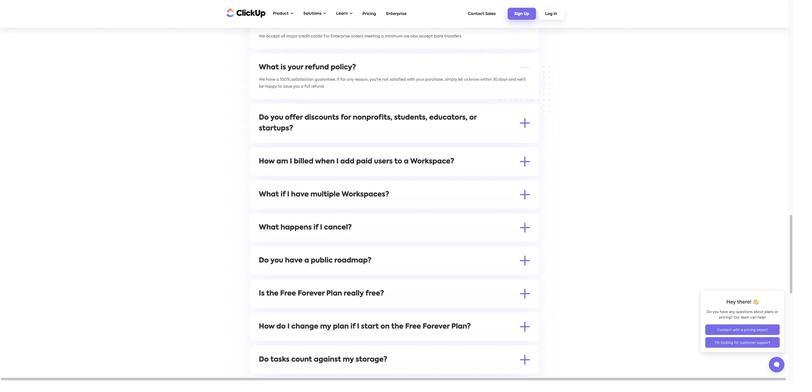 Task type: vqa. For each thing, say whether or not it's contained in the screenshot.
in
yes



Task type: locate. For each thing, give the bounding box(es) containing it.
1 vertical spatial educators,
[[296, 159, 316, 163]]

1 vertical spatial enterprise
[[331, 34, 351, 38]]

add
[[341, 158, 355, 165]]

do inside the do you offer discounts for nonprofits, students, educators, or startups?
[[259, 114, 269, 121]]

0 vertical spatial is
[[281, 64, 287, 71]]

0 horizontal spatial if
[[281, 191, 286, 198]]

for startups, fill out and submit this form to apply for a startup credit, or head to this page for more info
[[270, 166, 468, 170]]

in right left
[[400, 172, 403, 176]]

2 vertical spatial do
[[259, 357, 269, 364]]

all left plan,
[[400, 337, 404, 341]]

here link
[[320, 271, 328, 275]]

purchase,
[[426, 78, 445, 82]]

your up this page link
[[426, 159, 435, 163]]

1 horizontal spatial plan
[[374, 238, 382, 242]]

0 horizontal spatial educators,
[[296, 159, 316, 163]]

free for much
[[347, 304, 355, 308]]

all
[[281, 34, 286, 38], [272, 139, 276, 143], [400, 337, 404, 341]]

once
[[259, 337, 270, 341]]

you
[[291, 271, 298, 275]]

the right the are
[[308, 370, 314, 374]]

out right the check
[[317, 139, 323, 143]]

1 horizontal spatial enterprise
[[387, 12, 407, 16]]

our
[[333, 311, 339, 315]]

1 vertical spatial if
[[314, 224, 319, 231]]

1 vertical spatial payment
[[436, 337, 454, 341]]

1 horizontal spatial users
[[448, 172, 458, 176]]

2 horizontal spatial forever
[[423, 324, 450, 331]]

1 horizontal spatial an
[[393, 304, 398, 308]]

so
[[288, 304, 292, 308]]

2 vertical spatial more
[[305, 304, 315, 308]]

clickup automatically bills you at a prorated price based on the time left in your cycle for any paid users added to your workspace. paid users include members and internal guests.
[[259, 172, 529, 183]]

and up bills
[[308, 166, 316, 170]]

plan left offers
[[371, 304, 380, 308]]

include
[[259, 179, 273, 183]]

do down immediately. at the left
[[259, 257, 269, 264]]

do up you've
[[277, 324, 286, 331]]

0 horizontal spatial my
[[321, 324, 332, 331]]

billing inside you're free to cancel at anytime! when you do, your current plan will last until the end of your billing cycle, unless you choose to downgrade immediately.
[[437, 238, 449, 242]]

refund.
[[312, 85, 325, 89]]

billing
[[437, 238, 449, 242], [349, 337, 360, 341]]

a right "meeting"
[[382, 34, 384, 38]]

for down academic
[[443, 166, 449, 170]]

contact
[[468, 12, 485, 16]]

0 vertical spatial educators,
[[430, 114, 468, 121]]

an inside for sure! this is so much more than a trial. the free forever plan offers an unmatched level of functionality compared to other "freemium" apps. we do this by making money on our paid plans.
[[393, 304, 398, 308]]

0 horizontal spatial we
[[316, 337, 321, 341]]

0 vertical spatial head
[[356, 159, 366, 163]]

1 vertical spatial at
[[300, 238, 304, 242]]

you right bills
[[311, 172, 318, 176]]

1 horizontal spatial my
[[343, 357, 354, 364]]

4 what from the top
[[259, 224, 279, 231]]

1 horizontal spatial more
[[370, 139, 380, 143]]

do you offer discounts for nonprofits, students, educators, or startups?
[[259, 114, 477, 132]]

how for how am i billed when i add paid users to a workspace?
[[259, 158, 275, 165]]

2 vertical spatial paid
[[340, 311, 348, 315]]

the up care
[[392, 324, 404, 331]]

the down startup
[[375, 172, 382, 176]]

1 vertical spatial billing
[[349, 337, 360, 341]]

if down plans.
[[351, 324, 356, 331]]

1 how from the top
[[259, 158, 275, 165]]

of inside you're free to cancel at anytime! when you do, your current plan will last until the end of your billing cycle, unless you choose to downgrade immediately.
[[423, 238, 427, 242]]

to left other at the bottom right of the page
[[483, 304, 487, 308]]

for inside for sure! this is so much more than a trial. the free forever plan offers an unmatched level of functionality compared to other "freemium" apps. we do this by making money on our paid plans.
[[259, 304, 265, 308]]

also
[[411, 34, 419, 38]]

cycle, inside you're free to cancel at anytime! when you do, your current plan will last until the end of your billing cycle, unless you choose to downgrade immediately.
[[450, 238, 461, 242]]

1 horizontal spatial we
[[404, 34, 410, 38]]

1 do from the top
[[259, 114, 269, 121]]

1 vertical spatial is
[[278, 205, 280, 209]]

unless
[[461, 238, 473, 242]]

and left we'll
[[509, 78, 517, 82]]

file
[[267, 370, 273, 374]]

2 vertical spatial is
[[284, 304, 287, 308]]

1 horizontal spatial payment
[[436, 337, 454, 341]]

unmatched
[[399, 304, 421, 308]]

minimum
[[385, 34, 403, 38]]

0 horizontal spatial payment
[[281, 21, 314, 28]]

is for your
[[281, 64, 287, 71]]

what for what payment methods do you accept?
[[259, 21, 279, 28]]

we inside for sure! this is so much more than a trial. the free forever plan offers an unmatched level of functionality compared to other "freemium" apps. we do this by making money on our paid plans.
[[271, 311, 277, 315]]

and
[[509, 78, 517, 82], [317, 159, 325, 163], [387, 159, 394, 163], [308, 166, 316, 170], [293, 179, 301, 183], [428, 337, 435, 341]]

to left take in the bottom left of the page
[[371, 337, 375, 341]]

have up workspace,
[[292, 191, 309, 198]]

forever for than
[[356, 304, 371, 308]]

for for fill
[[270, 166, 276, 170]]

any inside clickup automatically bills you at a prorated price based on the time left in your cycle for any paid users added to your workspace. paid users include members and internal guests.
[[431, 172, 438, 176]]

we left built
[[316, 337, 321, 341]]

with
[[407, 78, 416, 82]]

my up built
[[321, 324, 332, 331]]

sign up button
[[508, 8, 536, 20]]

a left the team,
[[300, 337, 303, 341]]

1 vertical spatial head
[[409, 166, 419, 170]]

1 vertical spatial all
[[272, 139, 276, 143]]

0 vertical spatial we
[[404, 34, 410, 38]]

free up plan,
[[406, 324, 422, 331]]

billing left unless
[[437, 238, 449, 242]]

do up startups?
[[259, 114, 269, 121]]

no!
[[259, 370, 266, 374]]

for up clickup
[[270, 166, 276, 170]]

0 vertical spatial do
[[259, 114, 269, 121]]

a
[[382, 34, 384, 38], [277, 78, 279, 82], [301, 85, 304, 89], [404, 158, 409, 165], [372, 166, 374, 170], [324, 172, 327, 176], [305, 257, 310, 264], [326, 304, 329, 308], [300, 337, 303, 341], [332, 337, 334, 341]]

payment left details.
[[436, 337, 454, 341]]

do you have a public roadmap?
[[259, 257, 372, 264]]

head up apply
[[356, 159, 366, 163]]

at inside you're free to cancel at anytime! when you do, your current plan will last until the end of your billing cycle, unless you choose to downgrade immediately.
[[300, 238, 304, 242]]

of inside for sure! this is so much more than a trial. the free forever plan offers an unmatched level of functionality compared to other "freemium" apps. we do this by making money on our paid plans.
[[432, 304, 436, 308]]

what up payment on the left of page
[[259, 191, 279, 198]]

internal
[[302, 179, 317, 183]]

last
[[390, 238, 397, 242]]

0 horizontal spatial on
[[327, 311, 332, 315]]

0 horizontal spatial or
[[404, 166, 408, 170]]

1 horizontal spatial in
[[554, 12, 558, 16]]

paid up for startups, fill out and submit this form to apply for a startup credit, or head to this page for more info on the top
[[357, 158, 373, 165]]

how am i billed when i add paid users to a workspace?
[[259, 158, 455, 165]]

any left reason,
[[347, 78, 354, 82]]

of down startups?
[[277, 139, 281, 143]]

cycle
[[413, 172, 423, 176]]

this link link
[[372, 159, 386, 163]]

is left per at left bottom
[[278, 205, 280, 209]]

startups,
[[277, 166, 294, 170]]

paid down the
[[340, 311, 348, 315]]

on inside clickup automatically bills you at a prorated price based on the time left in your cycle for any paid users added to your workspace. paid users include members and internal guests.
[[369, 172, 374, 176]]

3 what from the top
[[259, 191, 279, 198]]

change
[[292, 324, 319, 331]]

1 horizontal spatial educators,
[[430, 114, 468, 121]]

1 horizontal spatial forever
[[356, 304, 371, 308]]

if up per at left bottom
[[281, 191, 286, 198]]

2 accept from the left
[[420, 34, 433, 38]]

1 horizontal spatial out
[[317, 139, 323, 143]]

log
[[546, 12, 553, 16]]

1 vertical spatial out
[[301, 166, 307, 170]]

0 vertical spatial in
[[554, 12, 558, 16]]

free inside for sure! this is so much more than a trial. the free forever plan offers an unmatched level of functionality compared to other "freemium" apps. we do this by making money on our paid plans.
[[347, 304, 355, 308]]

clickup image
[[225, 7, 266, 18]]

1 vertical spatial my
[[343, 357, 354, 364]]

0 vertical spatial payment
[[281, 21, 314, 28]]

all left major
[[281, 34, 286, 38]]

this left by
[[284, 311, 291, 315]]

0 horizontal spatial plan
[[327, 291, 343, 297]]

0 vertical spatial students,
[[395, 114, 428, 121]]

1 horizontal spatial billing
[[437, 238, 449, 242]]

do tasks count against my storage?
[[259, 357, 388, 364]]

0 horizontal spatial plan
[[333, 324, 349, 331]]

all for accept
[[281, 34, 286, 38]]

you right issue
[[294, 85, 300, 89]]

you up startups?
[[271, 114, 284, 121]]

1 horizontal spatial on
[[369, 172, 374, 176]]

0 horizontal spatial at
[[300, 238, 304, 242]]

this
[[372, 159, 379, 163], [331, 166, 337, 170], [424, 166, 431, 170], [284, 311, 291, 315]]

do for do you have a public roadmap?
[[259, 257, 269, 264]]

0 vertical spatial my
[[321, 324, 332, 331]]

happy
[[265, 85, 277, 89]]

in right "log"
[[554, 12, 558, 16]]

do
[[349, 21, 359, 28], [278, 311, 283, 315], [277, 324, 286, 331]]

this up prorated
[[331, 166, 337, 170]]

product button
[[270, 8, 296, 19]]

of right end
[[423, 238, 427, 242]]

at inside clickup automatically bills you at a prorated price based on the time left in your cycle for any paid users added to your workspace. paid users include members and internal guests.
[[319, 172, 323, 176]]

0 vertical spatial or
[[470, 114, 477, 121]]

what up happy
[[259, 64, 279, 71]]

2 how from the top
[[259, 324, 275, 331]]

for inside the do you offer discounts for nonprofits, students, educators, or startups?
[[341, 114, 352, 121]]

your right with
[[417, 78, 425, 82]]

what for what is your refund policy?
[[259, 64, 279, 71]]

2 horizontal spatial paid
[[439, 172, 447, 176]]

on down for startups, fill out and submit this form to apply for a startup credit, or head to this page for more info on the top
[[369, 172, 374, 176]]

making
[[297, 311, 312, 315]]

roadmap?
[[335, 257, 372, 264]]

immediately.
[[259, 245, 284, 249]]

0 vertical spatial how
[[259, 158, 275, 165]]

to right added
[[473, 172, 477, 176]]

0 vertical spatial out
[[317, 139, 323, 143]]

and up submit
[[317, 159, 325, 163]]

we inside we have a 100% satisfaction guarantee. if for any reason, you're not satisfied with your purchase, simply let us know within 30 days and we'll be happy to issue you a full refund.
[[259, 78, 265, 82]]

paid down page
[[439, 172, 447, 176]]

3 do from the top
[[259, 357, 269, 364]]

any
[[347, 78, 354, 82], [431, 172, 438, 176]]

users up startup
[[375, 158, 393, 165]]

workspace?
[[411, 158, 455, 165]]

2 horizontal spatial on
[[381, 324, 390, 331]]

1 horizontal spatial at
[[319, 172, 323, 176]]

0 horizontal spatial an
[[379, 205, 384, 209]]

get
[[494, 159, 501, 163]]

workspace.
[[487, 172, 509, 176]]

sign up
[[515, 12, 530, 16]]

2 vertical spatial forever
[[423, 324, 450, 331]]

what is your refund policy?
[[259, 64, 357, 71]]

what
[[259, 21, 279, 28], [259, 64, 279, 71], [259, 191, 279, 198], [259, 224, 279, 231]]

2 horizontal spatial all
[[400, 337, 404, 341]]

0 vertical spatial free
[[281, 291, 296, 297]]

0 vertical spatial paid
[[357, 158, 373, 165]]

we for we accept all major credit cards! for enterprise orders meeting a minimum we also accept bank transfers.
[[259, 34, 265, 38]]

trial.
[[330, 304, 338, 308]]

any down this page link
[[431, 172, 438, 176]]

do down this
[[278, 311, 283, 315]]

forever down level
[[423, 324, 450, 331]]

public
[[311, 257, 333, 264]]

for down this page link
[[424, 172, 430, 176]]

what for what happens if i cancel?
[[259, 224, 279, 231]]

how do i change my plan if i start on the free forever plan?
[[259, 324, 471, 331]]

for inside we have a 100% satisfaction guarantee. if for any reason, you're not satisfied with your purchase, simply let us know within 30 days and we'll be happy to issue you a full refund.
[[341, 78, 346, 82]]

how up clickup
[[259, 158, 275, 165]]

free up plans.
[[347, 304, 355, 308]]

an right offers
[[393, 304, 398, 308]]

0 horizontal spatial accept
[[266, 34, 280, 38]]

1 horizontal spatial any
[[431, 172, 438, 176]]

more left information:
[[370, 139, 380, 143]]

we have a 100% satisfaction guarantee. if for any reason, you're not satisfied with your purchase, simply let us know within 30 days and we'll be happy to issue you a full refund.
[[259, 78, 526, 89]]

0 horizontal spatial any
[[347, 78, 354, 82]]

built
[[322, 337, 331, 341]]

0 vertical spatial billing
[[437, 238, 449, 242]]

accept?
[[375, 21, 404, 28]]

on for based
[[369, 172, 374, 176]]

0 vertical spatial at
[[319, 172, 323, 176]]

a left trial.
[[326, 304, 329, 308]]

for up resources at the left of page
[[341, 114, 352, 121]]

0 horizontal spatial in
[[400, 172, 403, 176]]

clickup
[[259, 172, 274, 176]]

users left added
[[448, 172, 458, 176]]

choose
[[482, 238, 496, 242]]

is
[[259, 291, 265, 297]]

on left "our"
[[327, 311, 332, 315]]

1 what from the top
[[259, 21, 279, 28]]

head up cycle
[[409, 166, 419, 170]]

you inside clickup automatically bills you at a prorated price based on the time left in your cycle for any paid users added to your workspace. paid users include members and internal guests.
[[311, 172, 318, 176]]

on up care
[[381, 324, 390, 331]]

full
[[305, 85, 311, 89]]

are
[[301, 370, 307, 374]]

1 vertical spatial free
[[347, 304, 355, 308]]

guests.
[[318, 179, 331, 183]]

0 horizontal spatial students,
[[277, 159, 295, 163]]

2 horizontal spatial free
[[406, 324, 422, 331]]

cycle,
[[450, 238, 461, 242], [416, 337, 427, 341]]

you've
[[271, 337, 283, 341]]

1 vertical spatial any
[[431, 172, 438, 176]]

1 horizontal spatial plan
[[371, 304, 380, 308]]

2 vertical spatial all
[[400, 337, 404, 341]]

and down automatically
[[293, 179, 301, 183]]

educators,
[[430, 114, 468, 121], [296, 159, 316, 163]]

started
[[502, 159, 516, 163]]

paid
[[510, 172, 519, 176]]

enterprise up accept?
[[387, 12, 407, 16]]

do inside for sure! this is so much more than a trial. the free forever plan offers an unmatched level of functionality compared to other "freemium" apps. we do this by making money on our paid plans.
[[278, 311, 283, 315]]

1 vertical spatial cycle,
[[416, 337, 427, 341]]

once you've created a team, we built a handy billing area to take care of all plan, cycle, and payment details.
[[259, 337, 469, 341]]

satisfied
[[390, 78, 406, 82]]

0 vertical spatial if
[[281, 191, 286, 198]]

the
[[282, 139, 288, 143], [324, 139, 330, 143], [405, 159, 411, 163], [375, 172, 382, 176], [407, 238, 414, 242], [267, 291, 279, 297], [392, 324, 404, 331], [308, 370, 314, 374]]

0 horizontal spatial paid
[[340, 311, 348, 315]]

for left am at the top of the page
[[270, 159, 276, 163]]

0 vertical spatial do
[[349, 21, 359, 28]]

this left link
[[372, 159, 379, 163]]

a left full
[[301, 85, 304, 89]]

a inside clickup automatically bills you at a prorated price based on the time left in your cycle for any paid users added to your workspace. paid users include members and internal guests.
[[324, 172, 327, 176]]

0 vertical spatial on
[[369, 172, 374, 176]]

this inside for sure! this is so much more than a trial. the free forever plan offers an unmatched level of functionality compared to other "freemium" apps. we do this by making money on our paid plans.
[[284, 311, 291, 315]]

how for how do i change my plan if i start on the free forever plan?
[[259, 324, 275, 331]]

individual
[[385, 205, 404, 209]]

0 vertical spatial plan
[[327, 291, 343, 297]]

if
[[281, 191, 286, 198], [314, 224, 319, 231], [351, 324, 356, 331]]

to up cycle
[[419, 166, 424, 170]]

what up you're
[[259, 224, 279, 231]]

time
[[383, 172, 391, 176]]

head
[[356, 159, 366, 163], [409, 166, 419, 170]]

2 what from the top
[[259, 64, 279, 71]]

1 vertical spatial plan
[[333, 324, 349, 331]]

we'll
[[518, 78, 526, 82]]

for right below
[[363, 139, 369, 143]]

fill
[[295, 166, 300, 170]]

1 vertical spatial do
[[278, 311, 283, 315]]

out up bills
[[301, 166, 307, 170]]

do
[[259, 114, 269, 121], [259, 257, 269, 264], [259, 357, 269, 364]]

cycle, right plan,
[[416, 337, 427, 341]]

you're free to cancel at anytime! when you do, your current plan will last until the end of your billing cycle, unless you choose to downgrade immediately.
[[259, 238, 524, 249]]

at down submit
[[319, 172, 323, 176]]

plan up handy
[[333, 324, 349, 331]]

do up no!
[[259, 357, 269, 364]]

0 horizontal spatial enterprise
[[331, 34, 351, 38]]

to left issue
[[278, 85, 283, 89]]

at right cancel
[[300, 238, 304, 242]]

free?
[[366, 291, 385, 297]]

payment up major
[[281, 21, 314, 28]]

plan up trial.
[[327, 291, 343, 297]]

forever inside for sure! this is so much more than a trial. the free forever plan offers an unmatched level of functionality compared to other "freemium" apps. we do this by making money on our paid plans.
[[356, 304, 371, 308]]

1 vertical spatial do
[[259, 257, 269, 264]]

0 vertical spatial have
[[266, 78, 276, 82]]

a inside for sure! this is so much more than a trial. the free forever plan offers an unmatched level of functionality compared to other "freemium" apps. we do this by making money on our paid plans.
[[326, 304, 329, 308]]

no! file attachments are the only things that affect your team's storage.
[[259, 370, 398, 374]]

i up 'created'
[[288, 324, 290, 331]]

2 do from the top
[[259, 257, 269, 264]]

1 horizontal spatial accept
[[420, 34, 433, 38]]

free for plan
[[406, 324, 422, 331]]

2 horizontal spatial users
[[520, 172, 529, 176]]

level
[[422, 304, 431, 308]]

a right click
[[404, 158, 409, 165]]

1 vertical spatial an
[[393, 304, 398, 308]]

to inside clickup automatically bills you at a prorated price based on the time left in your cycle for any paid users added to your workspace. paid users include members and internal guests.
[[473, 172, 477, 176]]



Task type: describe. For each thing, give the bounding box(es) containing it.
what happens if i cancel?
[[259, 224, 352, 231]]

the right the is
[[267, 291, 279, 297]]

discount"
[[456, 159, 474, 163]]

to right choose
[[497, 238, 501, 242]]

do for do tasks count against my storage?
[[259, 357, 269, 364]]

academic
[[435, 159, 455, 163]]

0 horizontal spatial cycle,
[[416, 337, 427, 341]]

per
[[281, 205, 288, 209]]

your up satisfaction
[[288, 64, 304, 71]]

pricing link
[[360, 9, 379, 18]]

0 horizontal spatial out
[[301, 166, 307, 170]]

i down members
[[288, 191, 290, 198]]

your left cycle
[[404, 172, 412, 176]]

your inside we have a 100% satisfaction guarantee. if for any reason, you're not satisfied with your purchase, simply let us know within 30 days and we'll be happy to issue you a full refund.
[[417, 78, 425, 82]]

contact sales button
[[466, 9, 499, 18]]

discounts
[[305, 114, 340, 121]]

more inside for sure! this is so much more than a trial. the free forever plan offers an unmatched level of functionality compared to other "freemium" apps. we do this by making money on our paid plans.
[[305, 304, 315, 308]]

the inside clickup automatically bills you at a prorated price based on the time left in your cycle for any paid users added to your workspace. paid users include members and internal guests.
[[375, 172, 382, 176]]

what if i have multiple workspaces?
[[259, 191, 390, 198]]

the
[[339, 304, 346, 308]]

upgrade.
[[405, 205, 422, 209]]

plan inside you're free to cancel at anytime! when you do, your current plan will last until the end of your billing cycle, unless you choose to downgrade immediately.
[[374, 238, 382, 242]]

0 horizontal spatial free
[[281, 291, 296, 297]]

i up when
[[321, 224, 323, 231]]

we for we certainly do! you can find it here .
[[259, 271, 265, 275]]

apps.
[[259, 311, 270, 315]]

up
[[524, 12, 530, 16]]

learn
[[337, 12, 348, 16]]

for right cards!
[[324, 34, 330, 38]]

and right link
[[387, 159, 394, 163]]

my for plan
[[321, 324, 332, 331]]

on for start
[[381, 324, 390, 331]]

learn button
[[334, 8, 356, 19]]

a left 100%
[[277, 78, 279, 82]]

all for to
[[272, 139, 276, 143]]

this page link
[[424, 166, 442, 170]]

to right yes
[[266, 139, 271, 143]]

than
[[316, 304, 325, 308]]

affect
[[346, 370, 358, 374]]

compared
[[462, 304, 482, 308]]

0 horizontal spatial users
[[375, 158, 393, 165]]

care
[[385, 337, 394, 341]]

your right end
[[428, 238, 436, 242]]

credit
[[299, 34, 310, 38]]

the inside you're free to cancel at anytime! when you do, your current plan will last until the end of your billing cycle, unless you choose to downgrade immediately.
[[407, 238, 414, 242]]

yes
[[259, 139, 266, 143]]

when
[[316, 158, 335, 165]]

or inside the do you offer discounts for nonprofits, students, educators, or startups?
[[470, 114, 477, 121]]

plan?
[[452, 324, 471, 331]]

"freemium"
[[499, 304, 522, 308]]

1 vertical spatial students,
[[277, 159, 295, 163]]

information:
[[381, 139, 404, 143]]

0 vertical spatial enterprise
[[387, 12, 407, 16]]

0 vertical spatial an
[[379, 205, 384, 209]]

workspaces?
[[342, 191, 390, 198]]

to left get
[[489, 159, 493, 163]]

1 accept from the left
[[266, 34, 280, 38]]

i left 'start'
[[358, 324, 360, 331]]

nonprofits,
[[353, 114, 393, 121]]

0 horizontal spatial head
[[356, 159, 366, 163]]

a right built
[[332, 337, 334, 341]]

you're
[[259, 238, 271, 242]]

you down pricing on the left top of page
[[360, 21, 373, 28]]

if
[[337, 78, 340, 82]]

is for per
[[278, 205, 280, 209]]

students, inside the do you offer discounts for nonprofits, students, educators, or startups?
[[395, 114, 428, 121]]

is inside for sure! this is so much more than a trial. the free forever plan offers an unmatched level of functionality compared to other "freemium" apps. we do this by making money on our paid plans.
[[284, 304, 287, 308]]

a up can
[[305, 257, 310, 264]]

by
[[292, 311, 296, 315]]

do!
[[284, 271, 291, 275]]

the right click
[[405, 159, 411, 163]]

policy?
[[331, 64, 357, 71]]

link
[[379, 159, 386, 163]]

0 horizontal spatial forever
[[298, 291, 325, 297]]

the left resources at the left of page
[[324, 139, 330, 143]]

left
[[392, 172, 399, 176]]

this down workspace?
[[424, 166, 431, 170]]

can
[[299, 271, 307, 275]]

really
[[344, 291, 364, 297]]

other
[[488, 304, 499, 308]]

forever for i
[[423, 324, 450, 331]]

.
[[328, 271, 329, 275]]

members
[[274, 179, 292, 183]]

and inside we have a 100% satisfaction guarantee. if for any reason, you're not satisfied with your purchase, simply let us know within 30 days and we'll be happy to issue you a full refund.
[[509, 78, 517, 82]]

click
[[395, 159, 404, 163]]

be
[[259, 85, 264, 89]]

for up based
[[365, 166, 371, 170]]

the left above! at the top left of the page
[[282, 139, 288, 143]]

below
[[351, 139, 362, 143]]

1 horizontal spatial if
[[314, 224, 319, 231]]

simply
[[446, 78, 458, 82]]

refund
[[306, 64, 329, 71]]

paid inside clickup automatically bills you at a prorated price based on the time left in your cycle for any paid users added to your workspace. paid users include members and internal guests.
[[439, 172, 447, 176]]

plan inside for sure! this is so much more than a trial. the free forever plan offers an unmatched level of functionality compared to other "freemium" apps. we do this by making money on our paid plans.
[[371, 304, 380, 308]]

and right plan,
[[428, 337, 435, 341]]

to inside we have a 100% satisfaction guarantee. if for any reason, you're not satisfied with your purchase, simply let us know within 30 days and we'll be happy to issue you a full refund.
[[278, 85, 283, 89]]

1 horizontal spatial head
[[409, 166, 419, 170]]

to up credit,
[[395, 158, 403, 165]]

1 vertical spatial more
[[450, 166, 460, 170]]

team's
[[368, 370, 381, 374]]

pricing
[[363, 12, 377, 16]]

to up 'price'
[[349, 166, 353, 170]]

any inside we have a 100% satisfaction guarantee. if for any reason, you're not satisfied with your purchase, simply let us know within 30 days and we'll be happy to issue you a full refund.
[[347, 78, 354, 82]]

take
[[376, 337, 384, 341]]

only
[[315, 370, 323, 374]]

2 vertical spatial if
[[351, 324, 356, 331]]

30
[[493, 78, 498, 82]]

1 vertical spatial or
[[404, 166, 408, 170]]

created
[[284, 337, 299, 341]]

you up certainly
[[271, 257, 284, 264]]

will
[[383, 238, 389, 242]]

you left "do,"
[[335, 238, 342, 242]]

downgrade
[[502, 238, 524, 242]]

for for this
[[259, 304, 265, 308]]

do for do you offer discounts for nonprofits, students, educators, or startups?
[[259, 114, 269, 121]]

solutions
[[304, 12, 322, 16]]

tasks
[[271, 357, 290, 364]]

handy
[[335, 337, 348, 341]]

check
[[303, 139, 316, 143]]

this form link
[[331, 166, 348, 170]]

price
[[346, 172, 356, 176]]

automatically
[[275, 172, 302, 176]]

cards!
[[311, 34, 323, 38]]

paid inside for sure! this is so much more than a trial. the free forever plan offers an unmatched level of functionality compared to other "freemium" apps. we do this by making money on our paid plans.
[[340, 311, 348, 315]]

i up startups,
[[290, 158, 293, 165]]

added
[[459, 172, 472, 176]]

of right care
[[395, 337, 399, 341]]

administrators,
[[326, 159, 355, 163]]

in inside clickup automatically bills you at a prorated price based on the time left in your cycle for any paid users added to your workspace. paid users include members and internal guests.
[[400, 172, 403, 176]]

plans.
[[349, 311, 361, 315]]

page
[[432, 166, 442, 170]]

reason,
[[355, 78, 369, 82]]

for for educators,
[[270, 159, 276, 163]]

what for what if i have multiple workspaces?
[[259, 191, 279, 198]]

1 vertical spatial have
[[292, 191, 309, 198]]

educators, inside the do you offer discounts for nonprofits, students, educators, or startups?
[[430, 114, 468, 121]]

and inside clickup automatically bills you at a prorated price based on the time left in your cycle for any paid users added to your workspace. paid users include members and internal guests.
[[293, 179, 301, 183]]

for sure! this is so much more than a trial. the free forever plan offers an unmatched level of functionality compared to other "freemium" apps. we do this by making money on our paid plans.
[[259, 304, 522, 315]]

workspace,
[[288, 205, 311, 209]]

to inside for sure! this is so much more than a trial. the free forever plan offers an unmatched level of functionality compared to other "freemium" apps. we do this by making money on our paid plans.
[[483, 304, 487, 308]]

this
[[276, 304, 283, 308]]

at for i
[[300, 238, 304, 242]]

sales
[[486, 12, 496, 16]]

free
[[272, 238, 280, 242]]

storage?
[[356, 357, 388, 364]]

your down button
[[478, 172, 486, 176]]

2 vertical spatial have
[[285, 257, 303, 264]]

functionality
[[437, 304, 461, 308]]

my for storage?
[[343, 357, 354, 364]]

on inside for sure! this is so much more than a trial. the free forever plan offers an unmatched level of functionality compared to other "freemium" apps. we do this by making money on our paid plans.
[[327, 311, 332, 315]]

anytime!
[[305, 238, 322, 242]]

a down this link link
[[372, 166, 374, 170]]

i up this form link at the left of the page
[[337, 158, 339, 165]]

you right unless
[[474, 238, 481, 242]]

at for billed
[[319, 172, 323, 176]]

1 horizontal spatial paid
[[357, 158, 373, 165]]

to right free
[[281, 238, 285, 242]]

solutions button
[[301, 8, 329, 19]]

have inside we have a 100% satisfaction guarantee. if for any reason, you're not satisfied with your purchase, simply let us know within 30 days and we'll be happy to issue you a full refund.
[[266, 78, 276, 82]]

above!
[[289, 139, 302, 143]]

your right "do,"
[[350, 238, 358, 242]]

2 vertical spatial do
[[277, 324, 286, 331]]

we accept all major credit cards! for enterprise orders meeting a minimum we also accept bank transfers.
[[259, 34, 463, 38]]

for inside clickup automatically bills you at a prorated price based on the time left in your cycle for any paid users added to your workspace. paid users include members and internal guests.
[[424, 172, 430, 176]]

your right 'affect'
[[359, 370, 367, 374]]

you inside we have a 100% satisfaction guarantee. if for any reason, you're not satisfied with your purchase, simply let us know within 30 days and we'll be happy to issue you a full refund.
[[294, 85, 300, 89]]

payment is per workspace, meaning each workspace requires an individual upgrade.
[[259, 205, 422, 209]]

we for we have a 100% satisfaction guarantee. if for any reason, you're not satisfied with your purchase, simply let us know within 30 days and we'll be happy to issue you a full refund.
[[259, 78, 265, 82]]

to up for startups, fill out and submit this form to apply for a startup credit, or head to this page for more info on the top
[[367, 159, 371, 163]]

0 vertical spatial more
[[370, 139, 380, 143]]

details.
[[455, 337, 469, 341]]

you inside the do you offer discounts for nonprofits, students, educators, or startups?
[[271, 114, 284, 121]]



